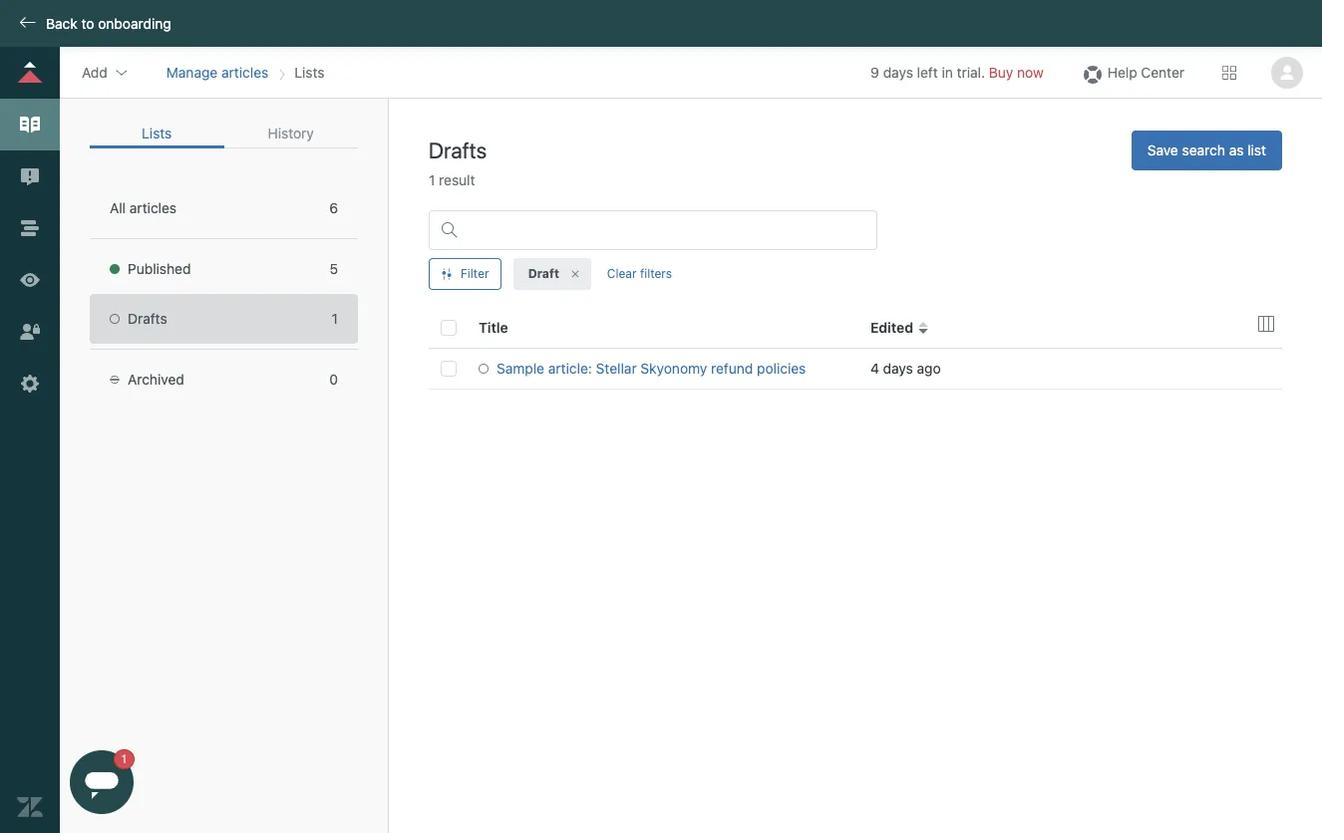 Task type: describe. For each thing, give the bounding box(es) containing it.
manage
[[166, 63, 218, 80]]

ago
[[917, 360, 941, 377]]

clear
[[607, 266, 637, 281]]

skyonomy
[[641, 360, 707, 377]]

1 result
[[429, 172, 475, 189]]

edited button
[[871, 318, 930, 338]]

policies
[[757, 360, 806, 377]]

back to onboarding
[[46, 15, 171, 31]]

help center button
[[1074, 58, 1191, 87]]

9 days left in trial. buy now
[[871, 63, 1044, 80]]

help
[[1108, 63, 1137, 80]]

filter button
[[429, 258, 501, 290]]

filter
[[461, 266, 489, 281]]

user permissions image
[[17, 319, 43, 345]]

remove image
[[569, 268, 581, 280]]

days for left
[[883, 63, 913, 80]]

0 vertical spatial lists
[[294, 63, 325, 80]]

in
[[942, 63, 953, 80]]

1 vertical spatial drafts
[[128, 310, 167, 327]]

sample article: stellar skyonomy refund policies link
[[479, 359, 847, 379]]

result
[[439, 172, 475, 189]]

manage articles
[[166, 63, 269, 80]]

show and hide columns image
[[1259, 316, 1274, 332]]

lists link
[[90, 119, 224, 149]]

now
[[1017, 63, 1044, 80]]

buy
[[989, 63, 1014, 80]]

add
[[82, 63, 107, 80]]

all
[[110, 200, 126, 217]]

4 days ago
[[871, 360, 941, 377]]

articles for all articles
[[129, 200, 177, 217]]

archived
[[128, 371, 184, 388]]

stellar
[[596, 360, 637, 377]]

article:
[[548, 360, 592, 377]]

6
[[329, 200, 338, 217]]

history link
[[224, 119, 358, 149]]

manage articles image
[[17, 112, 43, 138]]

0
[[329, 371, 338, 388]]

save
[[1148, 142, 1179, 159]]

clear filters
[[607, 266, 672, 281]]

save search as list
[[1148, 142, 1267, 159]]



Task type: locate. For each thing, give the bounding box(es) containing it.
onboarding
[[98, 15, 171, 31]]

days right 9
[[883, 63, 913, 80]]

1 horizontal spatial drafts
[[429, 138, 487, 164]]

filters
[[640, 266, 672, 281]]

days right '4'
[[883, 360, 913, 377]]

4
[[871, 360, 879, 377]]

drafts
[[429, 138, 487, 164], [128, 310, 167, 327]]

save search as list button
[[1132, 131, 1282, 171]]

moderate content image
[[17, 164, 43, 190]]

help center
[[1108, 63, 1185, 80]]

0 horizontal spatial drafts
[[128, 310, 167, 327]]

0 vertical spatial drafts
[[429, 138, 487, 164]]

lists up "history" on the left top of the page
[[294, 63, 325, 80]]

center
[[1141, 63, 1185, 80]]

left
[[917, 63, 938, 80]]

trial.
[[957, 63, 985, 80]]

history
[[268, 125, 314, 142]]

as
[[1229, 142, 1244, 159]]

back to onboarding link
[[0, 14, 181, 33]]

0 vertical spatial 1
[[429, 172, 435, 189]]

add button
[[76, 58, 135, 87]]

navigation containing manage articles
[[162, 58, 329, 87]]

articles right the manage
[[221, 63, 269, 80]]

navigation
[[162, 58, 329, 87]]

0 horizontal spatial 1
[[332, 310, 338, 327]]

1 horizontal spatial articles
[[221, 63, 269, 80]]

1 horizontal spatial 1
[[429, 172, 435, 189]]

search
[[1182, 142, 1226, 159]]

2 days from the top
[[883, 360, 913, 377]]

1 vertical spatial lists
[[142, 125, 172, 142]]

to
[[81, 15, 94, 31]]

settings image
[[17, 371, 43, 397]]

1 horizontal spatial lists
[[294, 63, 325, 80]]

zendesk products image
[[1223, 65, 1237, 79]]

articles for manage articles
[[221, 63, 269, 80]]

0 horizontal spatial lists
[[142, 125, 172, 142]]

1 left result
[[429, 172, 435, 189]]

title
[[479, 319, 508, 336]]

back
[[46, 15, 78, 31]]

manage articles link
[[166, 63, 269, 80]]

1 vertical spatial 1
[[332, 310, 338, 327]]

days for ago
[[883, 360, 913, 377]]

1
[[429, 172, 435, 189], [332, 310, 338, 327]]

1 days from the top
[[883, 63, 913, 80]]

1 for 1
[[332, 310, 338, 327]]

arrange content image
[[17, 216, 43, 242]]

0 vertical spatial days
[[883, 63, 913, 80]]

draft
[[528, 266, 559, 281]]

edited
[[871, 319, 914, 336]]

5
[[330, 260, 338, 277]]

published
[[128, 260, 191, 277]]

lists down the manage
[[142, 125, 172, 142]]

9
[[871, 63, 880, 80]]

drafts up result
[[429, 138, 487, 164]]

clear filters button
[[595, 258, 684, 290]]

list
[[1248, 142, 1267, 159]]

sample article: stellar skyonomy refund policies
[[497, 360, 806, 377]]

days
[[883, 63, 913, 80], [883, 360, 913, 377]]

articles right all
[[129, 200, 177, 217]]

sample
[[497, 360, 545, 377]]

lists inside 'link'
[[142, 125, 172, 142]]

refund
[[711, 360, 753, 377]]

1 for 1 result
[[429, 172, 435, 189]]

1 down 5
[[332, 310, 338, 327]]

1 vertical spatial days
[[883, 360, 913, 377]]

0 horizontal spatial articles
[[129, 200, 177, 217]]

drafts down published on the left top of page
[[128, 310, 167, 327]]

articles
[[221, 63, 269, 80], [129, 200, 177, 217]]

lists
[[294, 63, 325, 80], [142, 125, 172, 142]]

all articles
[[110, 200, 177, 217]]

zendesk image
[[17, 795, 43, 821]]

customize design image
[[17, 267, 43, 293]]

1 vertical spatial articles
[[129, 200, 177, 217]]

0 vertical spatial articles
[[221, 63, 269, 80]]



Task type: vqa. For each thing, say whether or not it's contained in the screenshot.
1 "1"
yes



